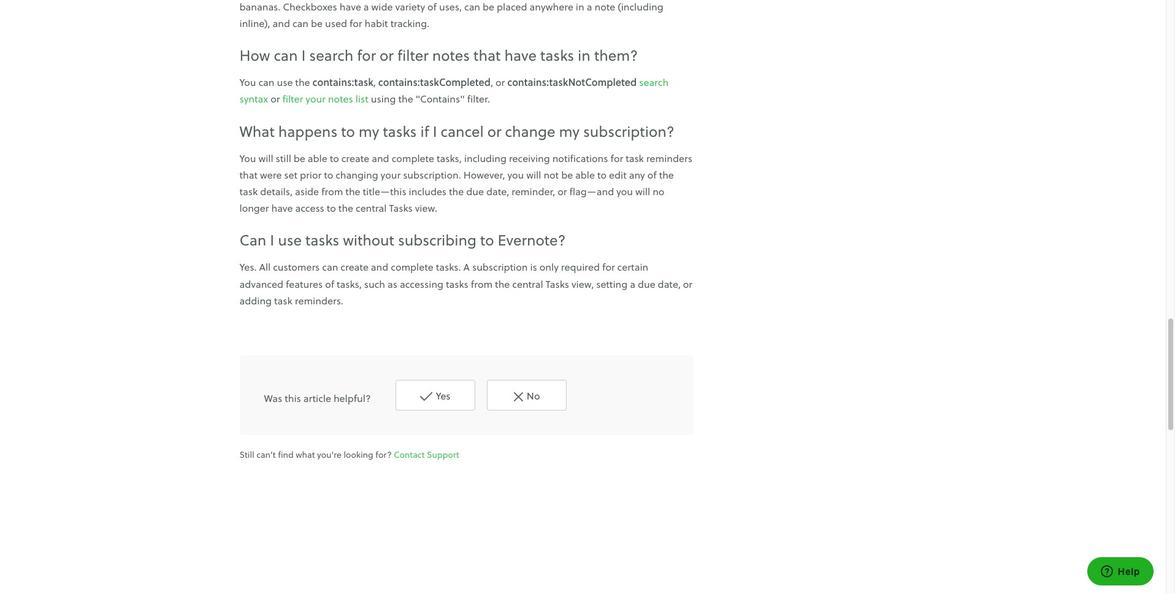 Task type: locate. For each thing, give the bounding box(es) containing it.
None radio
[[396, 380, 475, 411]]

notes up "you can use the contains:task , contains:taskcompleted , or contains:tasknotcompleted"
[[433, 45, 470, 65]]

0 vertical spatial search
[[310, 45, 354, 65]]

0 horizontal spatial filter
[[283, 92, 303, 106]]

1 horizontal spatial i
[[302, 45, 306, 65]]

1 horizontal spatial task
[[274, 293, 293, 307]]

due down however,
[[467, 184, 484, 198]]

0 vertical spatial central
[[356, 201, 387, 215]]

1 vertical spatial i
[[433, 121, 437, 141]]

search inside search syntax
[[640, 75, 669, 89]]

filter up 'contains:taskcompleted'
[[398, 45, 429, 65]]

1 vertical spatial be
[[562, 167, 573, 182]]

you
[[240, 75, 256, 89], [240, 151, 256, 165]]

1 vertical spatial central
[[513, 276, 544, 291]]

tasks inside you will still be able to create and complete tasks, including receiving notifications for task reminders that were set prior to changing your subscription. however, you will not be able to edit any of the task details, aside from the title—this includes the due date, reminder, or flag—and you will no longer have access to the central tasks view.
[[389, 201, 413, 215]]

flag—and
[[570, 184, 614, 198]]

1 horizontal spatial of
[[648, 167, 657, 182]]

1 horizontal spatial due
[[638, 276, 656, 291]]

be
[[294, 151, 306, 165], [562, 167, 573, 182]]

create inside yes. all customers can create and complete tasks. a subscription is only required for certain advanced features of tasks, such as accessing tasks from the central tasks view, setting a due date, or adding task reminders.
[[341, 260, 369, 274]]

1 vertical spatial date,
[[658, 276, 681, 291]]

1 horizontal spatial tasks,
[[437, 151, 462, 165]]

0 horizontal spatial will
[[259, 151, 273, 165]]

1 vertical spatial due
[[638, 276, 656, 291]]

0 vertical spatial complete
[[392, 151, 435, 165]]

able
[[308, 151, 328, 165], [576, 167, 595, 182]]

what
[[296, 449, 315, 460]]

1 vertical spatial your
[[381, 167, 401, 182]]

no
[[653, 184, 665, 198]]

to
[[341, 121, 355, 141], [330, 151, 339, 165], [324, 167, 333, 182], [598, 167, 607, 182], [327, 201, 336, 215], [481, 230, 494, 250]]

task up any
[[626, 151, 644, 165]]

0 vertical spatial tasks,
[[437, 151, 462, 165]]

option group
[[396, 380, 567, 411]]

can up syntax
[[259, 75, 275, 89]]

search up subscription?
[[640, 75, 669, 89]]

that inside you will still be able to create and complete tasks, including receiving notifications for task reminders that were set prior to changing your subscription. however, you will not be able to edit any of the task details, aside from the title—this includes the due date, reminder, or flag—and you will no longer have access to the central tasks view.
[[240, 167, 258, 182]]

only
[[540, 260, 559, 274]]

0 horizontal spatial able
[[308, 151, 328, 165]]

for for subscription
[[603, 260, 615, 274]]

to down the filter your notes list link
[[341, 121, 355, 141]]

certain
[[618, 260, 649, 274]]

1 vertical spatial for
[[611, 151, 624, 165]]

0 horizontal spatial tasks,
[[337, 276, 362, 291]]

i
[[302, 45, 306, 65], [433, 121, 437, 141], [270, 230, 274, 250]]

0 vertical spatial task
[[626, 151, 644, 165]]

tasks down title—this
[[389, 201, 413, 215]]

1 vertical spatial have
[[272, 201, 293, 215]]

for up setting
[[603, 260, 615, 274]]

2 vertical spatial can
[[322, 260, 338, 274]]

0 vertical spatial tasks
[[389, 201, 413, 215]]

0 vertical spatial use
[[277, 75, 293, 89]]

0 vertical spatial you
[[240, 75, 256, 89]]

if
[[421, 121, 429, 141]]

that left were at the left top of page
[[240, 167, 258, 182]]

view,
[[572, 276, 594, 291]]

2 horizontal spatial i
[[433, 121, 437, 141]]

advanced
[[240, 276, 284, 291]]

and up such
[[371, 260, 389, 274]]

for inside yes. all customers can create and complete tasks. a subscription is only required for certain advanced features of tasks, such as accessing tasks from the central tasks view, setting a due date, or adding task reminders.
[[603, 260, 615, 274]]

set
[[284, 167, 298, 182]]

complete
[[392, 151, 435, 165], [391, 260, 434, 274]]

0 horizontal spatial have
[[272, 201, 293, 215]]

your
[[306, 92, 326, 106], [381, 167, 401, 182]]

0 horizontal spatial search
[[310, 45, 354, 65]]

of inside yes. all customers can create and complete tasks. a subscription is only required for certain advanced features of tasks, such as accessing tasks from the central tasks view, setting a due date, or adding task reminders.
[[325, 276, 335, 291]]

tasks down tasks.
[[446, 276, 469, 291]]

1 vertical spatial of
[[325, 276, 335, 291]]

0 horizontal spatial your
[[306, 92, 326, 106]]

date, down however,
[[487, 184, 510, 198]]

still
[[276, 151, 291, 165]]

0 vertical spatial be
[[294, 151, 306, 165]]

of up reminders.
[[325, 276, 335, 291]]

contains:taskcompleted
[[379, 75, 491, 89]]

be right still
[[294, 151, 306, 165]]

my down list
[[359, 121, 379, 141]]

0 vertical spatial and
[[372, 151, 390, 165]]

1 vertical spatial task
[[240, 184, 258, 198]]

1 vertical spatial can
[[259, 75, 275, 89]]

for?
[[376, 449, 392, 460]]

subscription.
[[403, 167, 461, 182]]

0 vertical spatial that
[[474, 45, 501, 65]]

prior
[[300, 167, 322, 182]]

2 vertical spatial for
[[603, 260, 615, 274]]

have down details,
[[272, 201, 293, 215]]

able down notifications
[[576, 167, 595, 182]]

task down features
[[274, 293, 293, 307]]

will up reminder,
[[527, 167, 542, 182]]

use up customers on the left top of the page
[[278, 230, 302, 250]]

1 vertical spatial complete
[[391, 260, 434, 274]]

for up contains:task
[[357, 45, 376, 65]]

search up contains:task
[[310, 45, 354, 65]]

for
[[357, 45, 376, 65], [611, 151, 624, 165], [603, 260, 615, 274]]

tasks,
[[437, 151, 462, 165], [337, 276, 362, 291]]

create up the changing
[[342, 151, 370, 165]]

0 horizontal spatial date,
[[487, 184, 510, 198]]

task up longer
[[240, 184, 258, 198]]

able up prior on the top left of the page
[[308, 151, 328, 165]]

tasks
[[389, 201, 413, 215], [546, 276, 570, 291]]

notes down contains:task
[[328, 92, 353, 106]]

be right not
[[562, 167, 573, 182]]

0 vertical spatial i
[[302, 45, 306, 65]]

1 horizontal spatial filter
[[398, 45, 429, 65]]

create
[[342, 151, 370, 165], [341, 260, 369, 274]]

complete up accessing on the top of page
[[391, 260, 434, 274]]

for inside you will still be able to create and complete tasks, including receiving notifications for task reminders that were set prior to changing your subscription. however, you will not be able to edit any of the task details, aside from the title—this includes the due date, reminder, or flag—and you will no longer have access to the central tasks view.
[[611, 151, 624, 165]]

search
[[310, 45, 354, 65], [640, 75, 669, 89]]

subscribing
[[398, 230, 477, 250]]

tasks
[[541, 45, 575, 65], [383, 121, 417, 141], [306, 230, 339, 250], [446, 276, 469, 291]]

1 vertical spatial create
[[341, 260, 369, 274]]

filter
[[398, 45, 429, 65], [283, 92, 303, 106]]

1 vertical spatial tasks,
[[337, 276, 362, 291]]

i right can
[[270, 230, 274, 250]]

complete up the subscription.
[[392, 151, 435, 165]]

use up the filter your notes list link
[[277, 75, 293, 89]]

you down receiving
[[508, 167, 524, 182]]

0 horizontal spatial be
[[294, 151, 306, 165]]

0 horizontal spatial ,
[[374, 75, 376, 89]]

and inside yes. all customers can create and complete tasks. a subscription is only required for certain advanced features of tasks, such as accessing tasks from the central tasks view, setting a due date, or adding task reminders.
[[371, 260, 389, 274]]

due right a
[[638, 276, 656, 291]]

central inside yes. all customers can create and complete tasks. a subscription is only required for certain advanced features of tasks, such as accessing tasks from the central tasks view, setting a due date, or adding task reminders.
[[513, 276, 544, 291]]

including
[[464, 151, 507, 165]]

aside
[[295, 184, 319, 198]]

None radio
[[487, 380, 567, 411]]

without
[[343, 230, 395, 250]]

of right any
[[648, 167, 657, 182]]

0 vertical spatial of
[[648, 167, 657, 182]]

that up the filter.
[[474, 45, 501, 65]]

1 vertical spatial tasks
[[546, 276, 570, 291]]

from down 'subscription'
[[471, 276, 493, 291]]

1 horizontal spatial you
[[617, 184, 633, 198]]

and up the changing
[[372, 151, 390, 165]]

1 horizontal spatial central
[[513, 276, 544, 291]]

search syntax
[[240, 75, 669, 106]]

any
[[629, 167, 645, 182]]

1 vertical spatial you
[[240, 151, 256, 165]]

date,
[[487, 184, 510, 198], [658, 276, 681, 291]]

from inside yes. all customers can create and complete tasks. a subscription is only required for certain advanced features of tasks, such as accessing tasks from the central tasks view, setting a due date, or adding task reminders.
[[471, 276, 493, 291]]

tasks, up the subscription.
[[437, 151, 462, 165]]

1 vertical spatial that
[[240, 167, 258, 182]]

to up the changing
[[330, 151, 339, 165]]

tasks left in
[[541, 45, 575, 65]]

will up were at the left top of page
[[259, 151, 273, 165]]

that
[[474, 45, 501, 65], [240, 167, 258, 182]]

from
[[322, 184, 343, 198], [471, 276, 493, 291]]

0 vertical spatial from
[[322, 184, 343, 198]]

filter up happens
[[283, 92, 303, 106]]

from right aside
[[322, 184, 343, 198]]

my up notifications
[[559, 121, 580, 141]]

central inside you will still be able to create and complete tasks, including receiving notifications for task reminders that were set prior to changing your subscription. however, you will not be able to edit any of the task details, aside from the title—this includes the due date, reminder, or flag—and you will no longer have access to the central tasks view.
[[356, 201, 387, 215]]

1 horizontal spatial from
[[471, 276, 493, 291]]

i right how
[[302, 45, 306, 65]]

can right how
[[274, 45, 298, 65]]

1 vertical spatial will
[[527, 167, 542, 182]]

2 you from the top
[[240, 151, 256, 165]]

your down contains:task
[[306, 92, 326, 106]]

due
[[467, 184, 484, 198], [638, 276, 656, 291]]

accessing
[[400, 276, 444, 291]]

0 horizontal spatial central
[[356, 201, 387, 215]]

will left no
[[636, 184, 651, 198]]

0 horizontal spatial tasks
[[389, 201, 413, 215]]

central down is
[[513, 276, 544, 291]]

filter your notes list link
[[283, 92, 369, 106]]

can
[[274, 45, 298, 65], [259, 75, 275, 89], [322, 260, 338, 274]]

1 horizontal spatial ,
[[491, 75, 493, 89]]

list
[[356, 92, 369, 106]]

,
[[374, 75, 376, 89], [491, 75, 493, 89]]

0 horizontal spatial that
[[240, 167, 258, 182]]

0 vertical spatial date,
[[487, 184, 510, 198]]

tasks down access
[[306, 230, 339, 250]]

you down edit
[[617, 184, 633, 198]]

can up features
[[322, 260, 338, 274]]

tasks down only
[[546, 276, 570, 291]]

a
[[630, 276, 636, 291]]

1 vertical spatial you
[[617, 184, 633, 198]]

i right if
[[433, 121, 437, 141]]

your up title—this
[[381, 167, 401, 182]]

task inside yes. all customers can create and complete tasks. a subscription is only required for certain advanced features of tasks, such as accessing tasks from the central tasks view, setting a due date, or adding task reminders.
[[274, 293, 293, 307]]

0 vertical spatial filter
[[398, 45, 429, 65]]

have up contains:tasknotcompleted
[[505, 45, 537, 65]]

receiving
[[509, 151, 550, 165]]

features
[[286, 276, 323, 291]]

central down title—this
[[356, 201, 387, 215]]

2 vertical spatial task
[[274, 293, 293, 307]]

0 horizontal spatial i
[[270, 230, 274, 250]]

1 horizontal spatial be
[[562, 167, 573, 182]]

1 you from the top
[[240, 75, 256, 89]]

have
[[505, 45, 537, 65], [272, 201, 293, 215]]

0 vertical spatial will
[[259, 151, 273, 165]]

or filter your notes list using the "contains" filter.
[[268, 92, 490, 106]]

1 vertical spatial able
[[576, 167, 595, 182]]

0 vertical spatial can
[[274, 45, 298, 65]]

happens
[[278, 121, 338, 141]]

you for you will still be able to create and complete tasks, including receiving notifications for task reminders that were set prior to changing your subscription. however, you will not be able to edit any of the task details, aside from the title—this includes the due date, reminder, or flag—and you will no longer have access to the central tasks view.
[[240, 151, 256, 165]]

0 horizontal spatial notes
[[328, 92, 353, 106]]

0 horizontal spatial from
[[322, 184, 343, 198]]

1 horizontal spatial your
[[381, 167, 401, 182]]

1 horizontal spatial search
[[640, 75, 669, 89]]

0 horizontal spatial you
[[508, 167, 524, 182]]

you inside you will still be able to create and complete tasks, including receiving notifications for task reminders that were set prior to changing your subscription. however, you will not be able to edit any of the task details, aside from the title—this includes the due date, reminder, or flag—and you will no longer have access to the central tasks view.
[[240, 151, 256, 165]]

can
[[240, 230, 267, 250]]

0 horizontal spatial due
[[467, 184, 484, 198]]

what
[[240, 121, 275, 141]]

tasks, left such
[[337, 276, 362, 291]]

or
[[380, 45, 394, 65], [496, 75, 505, 89], [271, 92, 280, 106], [488, 121, 502, 141], [558, 184, 567, 198], [684, 276, 693, 291]]

1 vertical spatial from
[[471, 276, 493, 291]]

date, right a
[[658, 276, 681, 291]]

in
[[578, 45, 591, 65]]

you for you can use the contains:task , contains:taskcompleted , or contains:tasknotcompleted
[[240, 75, 256, 89]]

1 vertical spatial notes
[[328, 92, 353, 106]]

1 horizontal spatial have
[[505, 45, 537, 65]]

0 vertical spatial your
[[306, 92, 326, 106]]

0 vertical spatial notes
[[433, 45, 470, 65]]

and inside you will still be able to create and complete tasks, including receiving notifications for task reminders that were set prior to changing your subscription. however, you will not be able to edit any of the task details, aside from the title—this includes the due date, reminder, or flag—and you will no longer have access to the central tasks view.
[[372, 151, 390, 165]]

0 horizontal spatial my
[[359, 121, 379, 141]]

1 vertical spatial use
[[278, 230, 302, 250]]

2 my from the left
[[559, 121, 580, 141]]

1 horizontal spatial my
[[559, 121, 580, 141]]

"contains"
[[416, 92, 465, 106]]

syntax
[[240, 92, 268, 106]]

0 vertical spatial due
[[467, 184, 484, 198]]

1 horizontal spatial tasks
[[546, 276, 570, 291]]

date, inside you will still be able to create and complete tasks, including receiving notifications for task reminders that were set prior to changing your subscription. however, you will not be able to edit any of the task details, aside from the title—this includes the due date, reminder, or flag—and you will no longer have access to the central tasks view.
[[487, 184, 510, 198]]

still can't find what you're looking for? contact support
[[240, 449, 460, 460]]

1 vertical spatial search
[[640, 75, 669, 89]]

0 horizontal spatial of
[[325, 276, 335, 291]]

will
[[259, 151, 273, 165], [527, 167, 542, 182], [636, 184, 651, 198]]

0 vertical spatial create
[[342, 151, 370, 165]]

you up syntax
[[240, 75, 256, 89]]

contact support link
[[394, 449, 460, 461]]

tasks inside yes. all customers can create and complete tasks. a subscription is only required for certain advanced features of tasks, such as accessing tasks from the central tasks view, setting a due date, or adding task reminders.
[[546, 276, 570, 291]]

complete inside you will still be able to create and complete tasks, including receiving notifications for task reminders that were set prior to changing your subscription. however, you will not be able to edit any of the task details, aside from the title—this includes the due date, reminder, or flag—and you will no longer have access to the central tasks view.
[[392, 151, 435, 165]]

my
[[359, 121, 379, 141], [559, 121, 580, 141]]

of
[[648, 167, 657, 182], [325, 276, 335, 291]]

the
[[295, 75, 310, 89], [399, 92, 413, 106], [660, 167, 674, 182], [346, 184, 361, 198], [449, 184, 464, 198], [339, 201, 354, 215], [495, 276, 510, 291]]

you down what at the top left
[[240, 151, 256, 165]]

2 vertical spatial i
[[270, 230, 274, 250]]

1 horizontal spatial date,
[[658, 276, 681, 291]]

0 vertical spatial you
[[508, 167, 524, 182]]

create up such
[[341, 260, 369, 274]]

for up edit
[[611, 151, 624, 165]]

from inside you will still be able to create and complete tasks, including receiving notifications for task reminders that were set prior to changing your subscription. however, you will not be able to edit any of the task details, aside from the title—this includes the due date, reminder, or flag—and you will no longer have access to the central tasks view.
[[322, 184, 343, 198]]



Task type: describe. For each thing, give the bounding box(es) containing it.
can for you
[[259, 75, 275, 89]]

all
[[259, 260, 271, 274]]

1 vertical spatial filter
[[283, 92, 303, 106]]

can for how
[[274, 45, 298, 65]]

customers
[[273, 260, 320, 274]]

using
[[371, 92, 396, 106]]

tasks, inside yes. all customers can create and complete tasks. a subscription is only required for certain advanced features of tasks, such as accessing tasks from the central tasks view, setting a due date, or adding task reminders.
[[337, 276, 362, 291]]

details,
[[260, 184, 293, 198]]

title—this
[[363, 184, 407, 198]]

notifications
[[553, 151, 609, 165]]

due inside yes. all customers can create and complete tasks. a subscription is only required for certain advanced features of tasks, such as accessing tasks from the central tasks view, setting a due date, or adding task reminders.
[[638, 276, 656, 291]]

reminders
[[647, 151, 693, 165]]

1 horizontal spatial that
[[474, 45, 501, 65]]

includes
[[409, 184, 447, 198]]

or inside you will still be able to create and complete tasks, including receiving notifications for task reminders that were set prior to changing your subscription. however, you will not be able to edit any of the task details, aside from the title—this includes the due date, reminder, or flag—and you will no longer have access to the central tasks view.
[[558, 184, 567, 198]]

can i use tasks without subscribing to evernote?
[[240, 230, 566, 250]]

not
[[544, 167, 559, 182]]

0 horizontal spatial task
[[240, 184, 258, 198]]

of inside you will still be able to create and complete tasks, including receiving notifications for task reminders that were set prior to changing your subscription. however, you will not be able to edit any of the task details, aside from the title—this includes the due date, reminder, or flag—and you will no longer have access to the central tasks view.
[[648, 167, 657, 182]]

1 my from the left
[[359, 121, 379, 141]]

complete inside yes. all customers can create and complete tasks. a subscription is only required for certain advanced features of tasks, such as accessing tasks from the central tasks view, setting a due date, or adding task reminders.
[[391, 260, 434, 274]]

how can i search for or filter notes that have tasks in them?
[[240, 45, 638, 65]]

your inside you will still be able to create and complete tasks, including receiving notifications for task reminders that were set prior to changing your subscription. however, you will not be able to edit any of the task details, aside from the title—this includes the due date, reminder, or flag—and you will no longer have access to the central tasks view.
[[381, 167, 401, 182]]

cancel
[[441, 121, 484, 141]]

filter.
[[468, 92, 490, 106]]

reminders.
[[295, 293, 344, 307]]

yes. all customers can create and complete tasks. a subscription is only required for certain advanced features of tasks, such as accessing tasks from the central tasks view, setting a due date, or adding task reminders.
[[240, 260, 693, 307]]

to left edit
[[598, 167, 607, 182]]

setting
[[597, 276, 628, 291]]

to right prior on the top left of the page
[[324, 167, 333, 182]]

looking
[[344, 449, 374, 460]]

subscription?
[[584, 121, 675, 141]]

a
[[464, 260, 470, 274]]

1 , from the left
[[374, 75, 376, 89]]

use for the
[[277, 75, 293, 89]]

2 , from the left
[[491, 75, 493, 89]]

can inside yes. all customers can create and complete tasks. a subscription is only required for certain advanced features of tasks, such as accessing tasks from the central tasks view, setting a due date, or adding task reminders.
[[322, 260, 338, 274]]

2 horizontal spatial will
[[636, 184, 651, 198]]

adding
[[240, 293, 272, 307]]

due inside you will still be able to create and complete tasks, including receiving notifications for task reminders that were set prior to changing your subscription. however, you will not be able to edit any of the task details, aside from the title—this includes the due date, reminder, or flag—and you will no longer have access to the central tasks view.
[[467, 184, 484, 198]]

find
[[278, 449, 294, 460]]

article
[[304, 391, 331, 405]]

is
[[531, 260, 538, 274]]

use for tasks
[[278, 230, 302, 250]]

support
[[427, 449, 460, 460]]

you can use the contains:task , contains:taskcompleted , or contains:tasknotcompleted
[[240, 75, 637, 89]]

tasks inside yes. all customers can create and complete tasks. a subscription is only required for certain advanced features of tasks, such as accessing tasks from the central tasks view, setting a due date, or adding task reminders.
[[446, 276, 469, 291]]

contains:tasknotcompleted
[[508, 75, 637, 89]]

search syntax link
[[240, 75, 669, 106]]

contains:task
[[313, 75, 374, 89]]

to right access
[[327, 201, 336, 215]]

date, inside yes. all customers can create and complete tasks. a subscription is only required for certain advanced features of tasks, such as accessing tasks from the central tasks view, setting a due date, or adding task reminders.
[[658, 276, 681, 291]]

have inside you will still be able to create and complete tasks, including receiving notifications for task reminders that were set prior to changing your subscription. however, you will not be able to edit any of the task details, aside from the title—this includes the due date, reminder, or flag—and you will no longer have access to the central tasks view.
[[272, 201, 293, 215]]

reminder,
[[512, 184, 556, 198]]

longer
[[240, 201, 269, 215]]

you will still be able to create and complete tasks, including receiving notifications for task reminders that were set prior to changing your subscription. however, you will not be able to edit any of the task details, aside from the title—this includes the due date, reminder, or flag—and you will no longer have access to the central tasks view.
[[240, 151, 693, 215]]

tasks left if
[[383, 121, 417, 141]]

them?
[[595, 45, 638, 65]]

changing
[[336, 167, 378, 182]]

was this article helpful?
[[264, 391, 371, 405]]

contact
[[394, 449, 425, 460]]

1 horizontal spatial will
[[527, 167, 542, 182]]

yes.
[[240, 260, 257, 274]]

0 vertical spatial able
[[308, 151, 328, 165]]

1 horizontal spatial notes
[[433, 45, 470, 65]]

0 vertical spatial for
[[357, 45, 376, 65]]

helpful?
[[334, 391, 371, 405]]

0 vertical spatial have
[[505, 45, 537, 65]]

was
[[264, 391, 282, 405]]

the inside yes. all customers can create and complete tasks. a subscription is only required for certain advanced features of tasks, such as accessing tasks from the central tasks view, setting a due date, or adding task reminders.
[[495, 276, 510, 291]]

access
[[296, 201, 325, 215]]

for for tasks,
[[611, 151, 624, 165]]

1 horizontal spatial able
[[576, 167, 595, 182]]

edit
[[609, 167, 627, 182]]

tasks, inside you will still be able to create and complete tasks, including receiving notifications for task reminders that were set prior to changing your subscription. however, you will not be able to edit any of the task details, aside from the title—this includes the due date, reminder, or flag—and you will no longer have access to the central tasks view.
[[437, 151, 462, 165]]

change
[[505, 121, 556, 141]]

required
[[561, 260, 600, 274]]

how
[[240, 45, 270, 65]]

can't
[[257, 449, 276, 460]]

were
[[260, 167, 282, 182]]

you're
[[317, 449, 342, 460]]

evernote?
[[498, 230, 566, 250]]

as
[[388, 276, 398, 291]]

however,
[[464, 167, 505, 182]]

subscription
[[473, 260, 528, 274]]

such
[[364, 276, 385, 291]]

this
[[285, 391, 301, 405]]

to up 'subscription'
[[481, 230, 494, 250]]

what happens to my tasks if i cancel or change my subscription?
[[240, 121, 675, 141]]

or inside yes. all customers can create and complete tasks. a subscription is only required for certain advanced features of tasks, such as accessing tasks from the central tasks view, setting a due date, or adding task reminders.
[[684, 276, 693, 291]]

tasks.
[[436, 260, 461, 274]]

create inside you will still be able to create and complete tasks, including receiving notifications for task reminders that were set prior to changing your subscription. however, you will not be able to edit any of the task details, aside from the title—this includes the due date, reminder, or flag—and you will no longer have access to the central tasks view.
[[342, 151, 370, 165]]

2 horizontal spatial task
[[626, 151, 644, 165]]

view.
[[415, 201, 438, 215]]

still
[[240, 449, 255, 460]]



Task type: vqa. For each thing, say whether or not it's contained in the screenshot.
up
no



